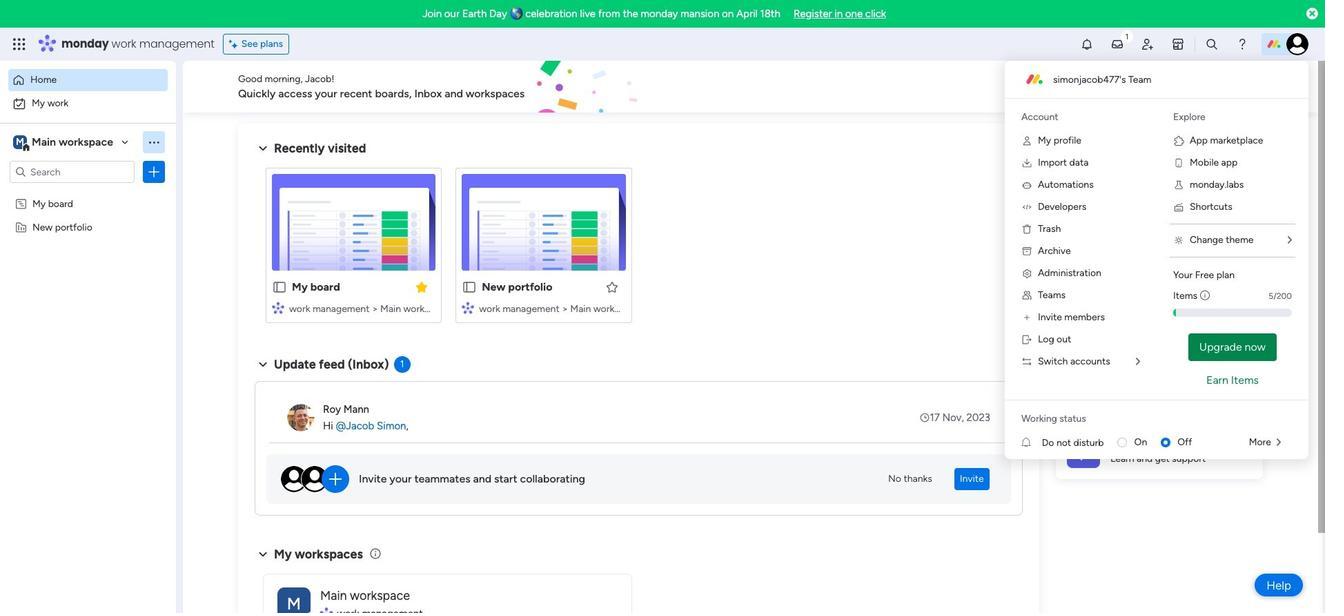 Task type: describe. For each thing, give the bounding box(es) containing it.
monday.labs image
[[1174, 179, 1185, 191]]

administration image
[[1022, 268, 1033, 279]]

help image
[[1236, 37, 1250, 51]]

my profile image
[[1022, 135, 1033, 146]]

2 vertical spatial option
[[0, 191, 176, 194]]

update feed image
[[1111, 37, 1125, 51]]

remove from favorites image
[[415, 280, 429, 294]]

shortcuts image
[[1174, 202, 1185, 213]]

1 vertical spatial option
[[8, 93, 168, 115]]

roy mann image
[[287, 404, 315, 431]]

list arrow image
[[1288, 235, 1292, 245]]

change theme image
[[1174, 235, 1185, 246]]

1 image
[[1121, 28, 1134, 44]]

templates image image
[[1069, 132, 1251, 227]]

see plans image
[[229, 37, 241, 52]]

public board image for 'remove from favorites' image
[[272, 280, 287, 295]]

trash image
[[1022, 224, 1033, 235]]

select product image
[[12, 37, 26, 51]]

1 vertical spatial workspace image
[[278, 587, 311, 613]]

jacob simon image
[[1287, 33, 1309, 55]]

switch accounts image
[[1022, 356, 1033, 367]]

Search in workspace field
[[29, 164, 115, 180]]

invite members image
[[1022, 312, 1033, 323]]

developers image
[[1022, 202, 1033, 213]]

invite members image
[[1141, 37, 1155, 51]]



Task type: locate. For each thing, give the bounding box(es) containing it.
1 public board image from the left
[[272, 280, 287, 295]]

monday marketplace image
[[1172, 37, 1185, 51]]

add to favorites image
[[605, 280, 619, 294]]

quick search results list box
[[255, 157, 1023, 340]]

notifications image
[[1080, 37, 1094, 51]]

component image for the public board image associated with 'remove from favorites' image
[[272, 301, 284, 314]]

0 vertical spatial option
[[8, 69, 168, 91]]

2 public board image from the left
[[462, 280, 477, 295]]

help center element
[[1056, 424, 1263, 479]]

v2 surfce notifications image
[[1022, 435, 1042, 450]]

close recently visited image
[[255, 140, 271, 157]]

list arrow image
[[1136, 357, 1140, 367], [1277, 438, 1281, 447]]

v2 bolt switch image
[[1175, 79, 1183, 94]]

0 horizontal spatial component image
[[272, 301, 284, 314]]

0 horizontal spatial public board image
[[272, 280, 287, 295]]

getting started element
[[1056, 357, 1263, 412]]

1 vertical spatial list arrow image
[[1277, 438, 1281, 447]]

teams image
[[1022, 290, 1033, 301]]

0 horizontal spatial workspace image
[[13, 135, 27, 150]]

workspace options image
[[147, 135, 161, 149]]

v2 user feedback image
[[1067, 79, 1078, 94]]

1 horizontal spatial workspace image
[[278, 587, 311, 613]]

log out image
[[1022, 334, 1033, 345]]

search everything image
[[1205, 37, 1219, 51]]

1 element
[[394, 356, 411, 373]]

archive image
[[1022, 246, 1033, 257]]

1 horizontal spatial public board image
[[462, 280, 477, 295]]

workspace image
[[13, 135, 27, 150], [278, 587, 311, 613]]

list box
[[0, 189, 176, 425]]

component image for the public board image related to add to favorites icon
[[462, 301, 474, 314]]

2 component image from the left
[[462, 301, 474, 314]]

automations image
[[1022, 179, 1033, 191]]

0 vertical spatial list arrow image
[[1136, 357, 1140, 367]]

public board image
[[272, 280, 287, 295], [462, 280, 477, 295]]

close my workspaces image
[[255, 546, 271, 562]]

component image
[[272, 301, 284, 314], [462, 301, 474, 314]]

1 component image from the left
[[272, 301, 284, 314]]

1 horizontal spatial component image
[[462, 301, 474, 314]]

1 horizontal spatial list arrow image
[[1277, 438, 1281, 447]]

public board image for add to favorites icon
[[462, 280, 477, 295]]

0 horizontal spatial list arrow image
[[1136, 357, 1140, 367]]

close update feed (inbox) image
[[255, 356, 271, 373]]

options image
[[147, 165, 161, 179]]

import data image
[[1022, 157, 1033, 168]]

v2 info image
[[1201, 289, 1210, 303]]

option
[[8, 69, 168, 91], [8, 93, 168, 115], [0, 191, 176, 194]]

0 vertical spatial workspace image
[[13, 135, 27, 150]]

mobile app image
[[1174, 157, 1185, 168]]

workspace selection element
[[13, 134, 115, 152]]



Task type: vqa. For each thing, say whether or not it's contained in the screenshot.
Enable
no



